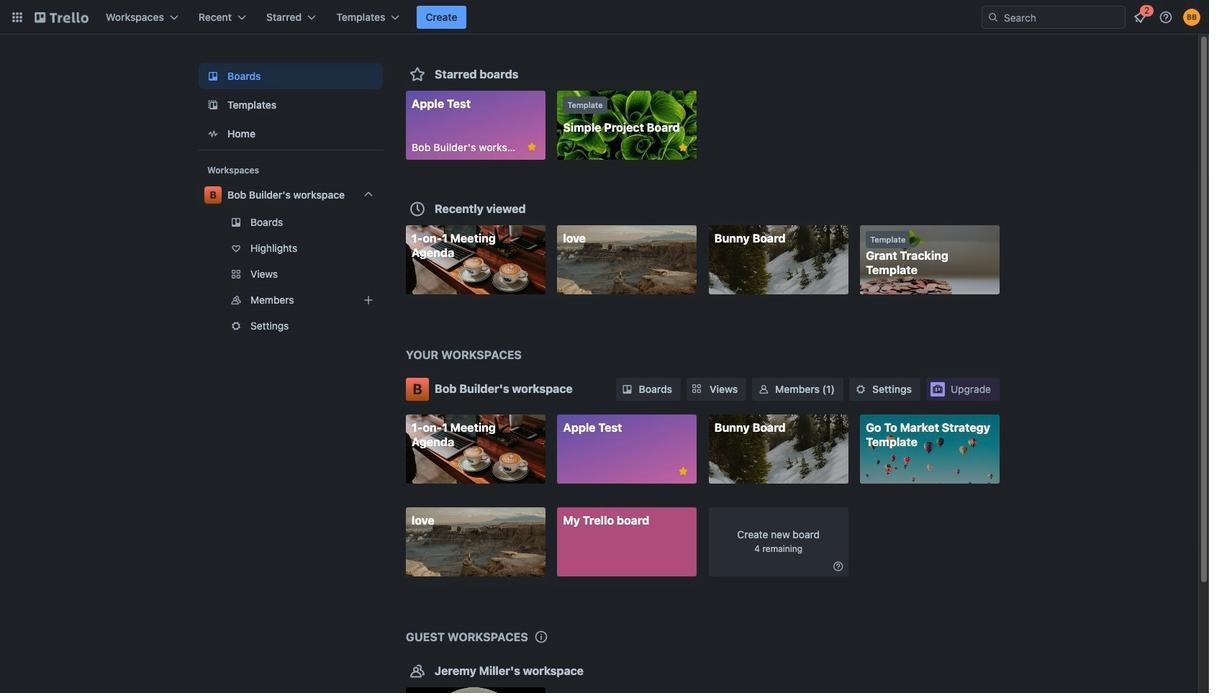 Task type: vqa. For each thing, say whether or not it's contained in the screenshot.
bob builder (bobbuilder40) image
yes



Task type: describe. For each thing, give the bounding box(es) containing it.
Search field
[[999, 6, 1125, 28]]

open information menu image
[[1159, 10, 1173, 24]]

primary element
[[0, 0, 1209, 35]]

bob builder (bobbuilder40) image
[[1183, 9, 1200, 26]]

home image
[[204, 125, 222, 142]]

template board image
[[204, 96, 222, 114]]



Task type: locate. For each thing, give the bounding box(es) containing it.
search image
[[987, 12, 999, 23]]

2 notifications image
[[1131, 9, 1149, 26]]

back to home image
[[35, 6, 89, 29]]

board image
[[204, 68, 222, 85]]

sm image
[[620, 382, 634, 397], [757, 382, 771, 397], [854, 382, 868, 397], [831, 559, 845, 573]]

add image
[[360, 291, 377, 309]]

click to unstar this board. it will be removed from your starred list. image
[[525, 140, 538, 153], [677, 141, 690, 154], [677, 465, 690, 478]]



